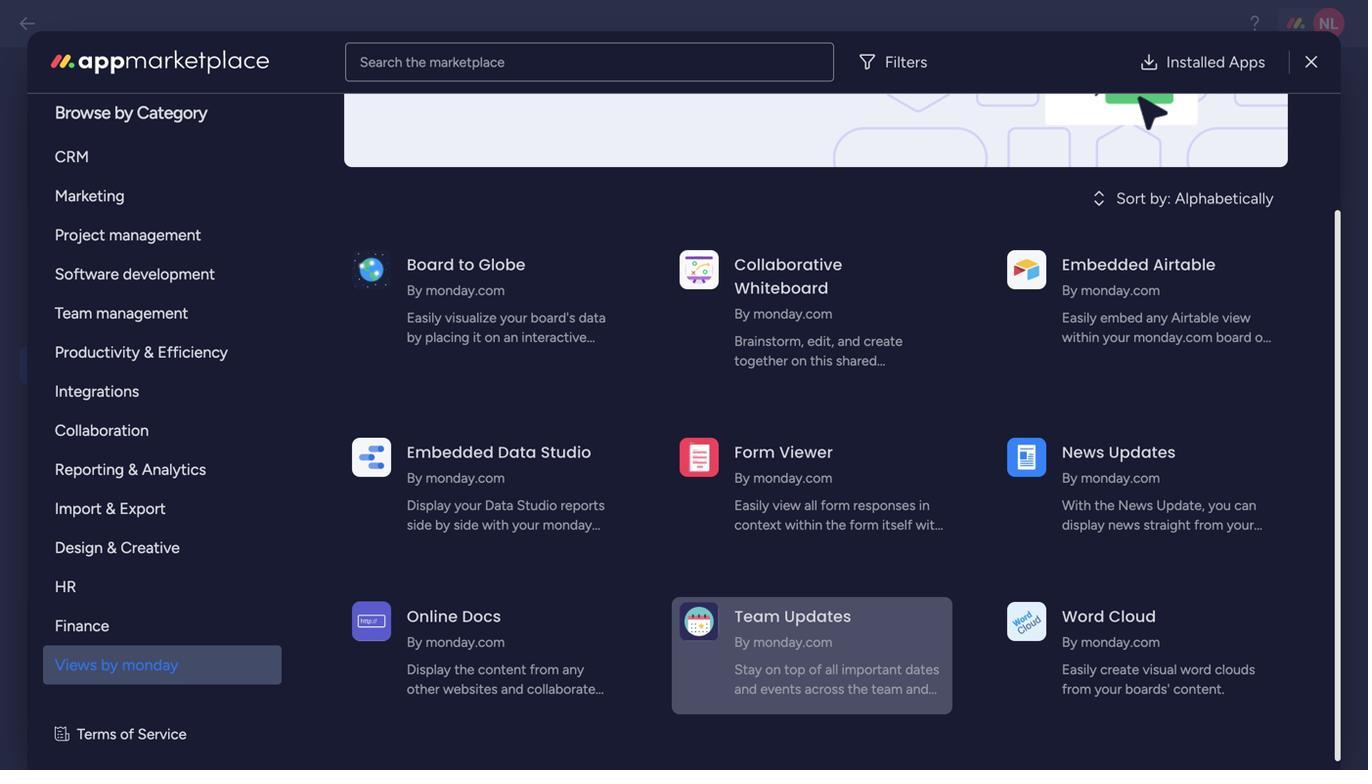 Task type: describe. For each thing, give the bounding box(es) containing it.
app logo image for team updates
[[680, 602, 719, 641]]

by for word cloud
[[1062, 634, 1078, 651]]

gives
[[522, 370, 557, 388]]

filters button
[[850, 43, 943, 82]]

create inside brainstorm, edit, and create together on this shared collaborative whiteboard.
[[864, 333, 903, 350]]

tidy
[[73, 484, 106, 505]]

content
[[73, 527, 138, 548]]

embedded for embedded airtable
[[1062, 254, 1149, 276]]

token for personal api token
[[411, 142, 450, 160]]

update,
[[1157, 497, 1205, 514]]

by inside display your data studio reports side by side with your monday boards  or dashboards
[[435, 517, 450, 534]]

an
[[504, 329, 518, 346]]

within inside the easily view all form responses in context within the form itself with form viewer!
[[785, 517, 823, 534]]

responses
[[853, 497, 916, 514]]

api left v2
[[325, 89, 358, 114]]

within inside easily embed any airtable view within your monday.com board or dashboard
[[1062, 329, 1100, 346]]

billing
[[73, 398, 119, 419]]

studio inside display your data studio reports side by side with your monday boards  or dashboards
[[517, 497, 557, 514]]

the for the api documentation can be found at developers.monday.com
[[383, 267, 408, 285]]

0 horizontal spatial news
[[1108, 517, 1140, 534]]

context
[[734, 517, 782, 534]]

api button
[[20, 347, 246, 385]]

dapulse info image
[[344, 266, 364, 295]]

import
[[55, 500, 102, 518]]

monday.com inside embedded data studio by monday.com
[[426, 470, 505, 487]]

help image
[[1245, 14, 1265, 33]]

clouds
[[1215, 662, 1255, 678]]

api right personal
[[384, 142, 407, 160]]

could
[[899, 701, 933, 717]]

reporting
[[55, 461, 124, 479]]

apps marketplace image
[[51, 50, 269, 74]]

the monday app api gives you powerful capabilities in order to enhance your monday app experience. it's very important to keep your api token secure.
[[383, 370, 696, 454]]

boards'
[[1125, 681, 1170, 698]]

most
[[1062, 536, 1093, 553]]

your right keep
[[666, 414, 696, 432]]

learn more link
[[34, 123, 246, 145]]

sort by: alphabetically
[[1116, 189, 1274, 208]]

permissions button
[[20, 605, 246, 643]]

stay
[[734, 662, 762, 678]]

browse
[[55, 102, 111, 123]]

customization button
[[20, 218, 246, 256]]

collaborative whiteboard by monday.com
[[734, 254, 843, 322]]

the up teammate
[[848, 681, 868, 698]]

board
[[1216, 329, 1252, 346]]

monday.com inside word cloud by monday.com
[[1081, 634, 1160, 651]]

on inside "display the content from any other websites and collaborate easily on any documents ﻿without leaving monday.com"
[[444, 701, 460, 717]]

data inside embedded data studio by monday.com
[[498, 442, 537, 464]]

viewer
[[779, 442, 833, 464]]

display for embedded
[[407, 497, 451, 514]]

studio inside embedded data studio by monday.com
[[541, 442, 591, 464]]

finance
[[55, 617, 109, 636]]

banner logo image
[[908, 0, 1265, 167]]

viewer!
[[769, 536, 816, 553]]

the for the monday app api gives you powerful capabilities in order to enhance your monday app experience. it's very important to keep your api token secure.
[[383, 370, 408, 388]]

by inside "easily visualize your board's data by placing it on an interactive globe."
[[407, 329, 422, 346]]

very
[[513, 414, 542, 432]]

to inside board to globe by monday.com
[[459, 254, 475, 276]]

embedded for embedded data studio
[[407, 442, 494, 464]]

development
[[123, 265, 215, 284]]

1 horizontal spatial to
[[515, 392, 529, 410]]

1 horizontal spatial apps
[[1229, 53, 1265, 71]]

dashboard
[[1062, 349, 1127, 365]]

board to globe by monday.com
[[407, 254, 526, 299]]

installed apps
[[1167, 53, 1265, 71]]

sort by: alphabetically button
[[1083, 183, 1288, 214]]

v2
[[363, 89, 386, 114]]

place!
[[1108, 556, 1145, 573]]

developers.monday.com link
[[383, 289, 543, 307]]

team
[[872, 681, 903, 698]]

monday down permissions button
[[122, 656, 178, 675]]

1 side from the left
[[407, 517, 432, 534]]

interactive
[[522, 329, 587, 346]]

by for collaborative whiteboard
[[734, 306, 750, 322]]

order
[[476, 392, 511, 410]]

copier
[[72, 683, 121, 704]]

the right search
[[406, 54, 426, 70]]

visual
[[1143, 662, 1177, 678]]

your inside easily create visual word clouds from your boards' content.
[[1095, 681, 1122, 698]]

dapulse x slim image
[[1306, 50, 1317, 74]]

with inside display your data studio reports side by side with your monday boards  or dashboards
[[482, 517, 509, 534]]

& for design
[[107, 539, 117, 557]]

creative
[[121, 539, 180, 557]]

by for embedded airtable
[[1062, 282, 1078, 299]]

content
[[478, 662, 526, 678]]

software
[[55, 265, 119, 284]]

be!
[[788, 720, 808, 737]]

word
[[1180, 662, 1212, 678]]

capabilities
[[383, 392, 457, 410]]

documents
[[488, 701, 558, 717]]

brainstorm, edit, and create together on this shared collaborative whiteboard.
[[734, 333, 903, 389]]

team updates by monday.com
[[734, 606, 852, 651]]

powerful
[[588, 370, 646, 388]]

whiteboard
[[734, 277, 829, 299]]

monday.com inside collaborative whiteboard by monday.com
[[753, 306, 833, 322]]

data inside display your data studio reports side by side with your monday boards  or dashboards
[[485, 497, 513, 514]]

installed apps button
[[1124, 43, 1281, 82]]

your down the powerful
[[592, 392, 621, 410]]

leaving
[[407, 720, 450, 737]]

your inside "easily visualize your board's data by placing it on an interactive globe."
[[500, 310, 527, 326]]

app logo image for collaborative whiteboard
[[680, 250, 719, 289]]

teammate
[[807, 701, 870, 717]]

back to workspace image
[[18, 14, 37, 33]]

the inside "display the content from any other websites and collaborate easily on any documents ﻿without leaving monday.com"
[[454, 662, 475, 678]]

from inside easily create visual word clouds from your boards' content.
[[1062, 681, 1091, 698]]

app logo image for word cloud
[[1007, 602, 1046, 641]]

general button
[[20, 175, 246, 213]]

export
[[120, 500, 166, 518]]

stay on top of all important dates and events across the team and be the best teammate you could possibly be!
[[734, 662, 939, 737]]

& for reporting
[[128, 461, 138, 479]]

airtable inside embedded airtable by monday.com
[[1153, 254, 1216, 276]]

terms
[[77, 726, 117, 744]]

news updates by monday.com
[[1062, 442, 1176, 487]]

api inside the api documentation can be found at developers.monday.com
[[411, 267, 434, 285]]

api left token
[[383, 436, 406, 454]]

easily
[[407, 701, 441, 717]]

search
[[360, 54, 402, 70]]

edit,
[[807, 333, 834, 350]]

api v2 token
[[325, 89, 448, 114]]

content.
[[1173, 681, 1225, 698]]

usage stats button
[[20, 433, 246, 471]]

project
[[55, 226, 105, 245]]

display your data studio reports side by side with your monday boards  or dashboards
[[407, 497, 605, 553]]

you inside with the news update, you can display news straight from your most trusted news sources in one central place!
[[1208, 497, 1231, 514]]

and down stay
[[734, 681, 757, 698]]

all inside stay on top of all important dates and events across the team and be the best teammate you could possibly be!
[[825, 662, 838, 678]]

globe
[[479, 254, 526, 276]]

1 horizontal spatial any
[[562, 662, 584, 678]]

the up possibly
[[753, 701, 774, 717]]

reporting & analytics
[[55, 461, 206, 479]]

airtable inside easily embed any airtable view within your monday.com board or dashboard
[[1171, 310, 1219, 326]]

category
[[137, 102, 207, 123]]

filters
[[885, 53, 928, 71]]

directory
[[143, 527, 213, 548]]

more
[[74, 125, 108, 143]]

other
[[407, 681, 440, 698]]

token
[[409, 436, 447, 454]]

tidy up button
[[20, 476, 246, 514]]

usage
[[73, 441, 123, 462]]

monday down globe.
[[411, 370, 464, 388]]

your inside with the news update, you can display news straight from your most trusted news sources in one central place!
[[1227, 517, 1254, 534]]

whiteboard.
[[817, 372, 889, 389]]

monday.com inside board to globe by monday.com
[[426, 282, 505, 299]]

the api documentation can be found at developers.monday.com
[[383, 267, 644, 307]]

views by monday
[[55, 656, 178, 675]]

sort
[[1116, 189, 1146, 208]]

browse by category
[[55, 102, 207, 123]]



Task type: vqa. For each thing, say whether or not it's contained in the screenshot.
middle 'Export'
no



Task type: locate. For each thing, give the bounding box(es) containing it.
updates up top
[[784, 606, 852, 628]]

1 vertical spatial be
[[734, 701, 750, 717]]

create inside easily create visual word clouds from your boards' content.
[[1100, 662, 1139, 678]]

terms of service link
[[77, 724, 187, 746]]

users
[[73, 269, 117, 290]]

studio down "very"
[[541, 442, 591, 464]]

by up brainstorm,
[[734, 306, 750, 322]]

the inside the api documentation can be found at developers.monday.com
[[383, 267, 408, 285]]

0 vertical spatial form
[[821, 497, 850, 514]]

your up dashboards
[[512, 517, 539, 534]]

1 vertical spatial you
[[1208, 497, 1231, 514]]

by inside board to globe by monday.com
[[407, 282, 422, 299]]

management
[[109, 226, 201, 245], [96, 304, 188, 323]]

0 vertical spatial from
[[1194, 517, 1223, 534]]

app logo image for board to globe
[[352, 250, 391, 289]]

or right board
[[1255, 329, 1268, 346]]

monday.com down the whiteboard
[[753, 306, 833, 322]]

all up "viewer!"
[[804, 497, 817, 514]]

1 vertical spatial management
[[96, 304, 188, 323]]

team inside team updates by monday.com
[[734, 606, 780, 628]]

0 vertical spatial to
[[459, 254, 475, 276]]

learn
[[34, 125, 70, 143]]

monday.com inside embedded airtable by monday.com
[[1081, 282, 1160, 299]]

monday.com inside the form viewer by monday.com
[[753, 470, 833, 487]]

of inside stay on top of all important dates and events across the team and be the best teammate you could possibly be!
[[809, 662, 822, 678]]

security
[[73, 312, 138, 333]]

monday
[[411, 370, 464, 388], [625, 392, 678, 410], [543, 517, 592, 534], [122, 656, 178, 675]]

installed
[[1167, 53, 1225, 71]]

developers.monday.com
[[383, 289, 543, 307]]

embedded down the experience.
[[407, 442, 494, 464]]

by inside online docs by monday.com
[[407, 634, 422, 651]]

terms of use image
[[55, 724, 69, 746]]

1 vertical spatial news
[[1118, 497, 1153, 514]]

embedded data studio by monday.com
[[407, 442, 591, 487]]

0 horizontal spatial with
[[482, 517, 509, 534]]

collaborative
[[734, 254, 843, 276]]

productivity & efficiency
[[55, 343, 228, 362]]

cross account copier button
[[20, 648, 246, 712]]

& for productivity
[[144, 343, 154, 362]]

the inside with the news update, you can display news straight from your most trusted news sources in one central place!
[[1095, 497, 1115, 514]]

0 horizontal spatial team
[[55, 304, 92, 323]]

one
[[1245, 536, 1268, 553]]

1 vertical spatial view
[[773, 497, 801, 514]]

any right embed
[[1146, 310, 1168, 326]]

from inside "display the content from any other websites and collaborate easily on any documents ﻿without leaving monday.com"
[[530, 662, 559, 678]]

easily inside easily create visual word clouds from your boards' content.
[[1062, 662, 1097, 678]]

monday up keep
[[625, 392, 678, 410]]

display up other
[[407, 662, 451, 678]]

trusted
[[1097, 536, 1141, 553]]

the inside the easily view all form responses in context within the form itself with form viewer!
[[826, 517, 846, 534]]

data down "very"
[[498, 442, 537, 464]]

in right responses
[[919, 497, 930, 514]]

visualize
[[445, 310, 497, 326]]

1 horizontal spatial embedded
[[1062, 254, 1149, 276]]

1 vertical spatial to
[[515, 392, 529, 410]]

monday.com inside easily embed any airtable view within your monday.com board or dashboard
[[1134, 329, 1213, 346]]

form left responses
[[821, 497, 850, 514]]

easily inside the easily view all form responses in context within the form itself with form viewer!
[[734, 497, 769, 514]]

0 vertical spatial create
[[864, 333, 903, 350]]

data up dashboards
[[485, 497, 513, 514]]

1 vertical spatial within
[[785, 517, 823, 534]]

the up capabilities
[[383, 370, 408, 388]]

the
[[383, 267, 408, 285], [383, 370, 408, 388]]

api up the developers.monday.com link
[[411, 267, 434, 285]]

easily up placing
[[407, 310, 442, 326]]

0 vertical spatial apps
[[1229, 53, 1265, 71]]

this
[[810, 353, 833, 369]]

1 vertical spatial can
[[1234, 497, 1257, 514]]

project management
[[55, 226, 201, 245]]

1 vertical spatial important
[[842, 662, 902, 678]]

1 horizontal spatial within
[[1062, 329, 1100, 346]]

can up board's at the left
[[541, 267, 565, 285]]

0 vertical spatial news
[[1062, 442, 1105, 464]]

1 vertical spatial token
[[411, 142, 450, 160]]

brainstorm,
[[734, 333, 804, 350]]

by inside embedded airtable by monday.com
[[1062, 282, 1078, 299]]

can up one on the right bottom
[[1234, 497, 1257, 514]]

all inside the easily view all form responses in context within the form itself with form viewer!
[[804, 497, 817, 514]]

embedded inside embedded airtable by monday.com
[[1062, 254, 1149, 276]]

0 horizontal spatial news
[[1062, 442, 1105, 464]]

monday.com up with
[[1081, 470, 1160, 487]]

by inside the form viewer by monday.com
[[734, 470, 750, 487]]

0 vertical spatial token
[[391, 89, 448, 114]]

1 vertical spatial news
[[1144, 536, 1176, 553]]

0 horizontal spatial all
[[804, 497, 817, 514]]

websites
[[443, 681, 498, 698]]

1 vertical spatial airtable
[[1171, 310, 1219, 326]]

possibly
[[734, 720, 785, 737]]

analytics
[[142, 461, 206, 479]]

0 vertical spatial be
[[569, 267, 585, 285]]

enhance
[[532, 392, 588, 410]]

by up with
[[1062, 470, 1078, 487]]

central
[[1062, 556, 1104, 573]]

by down online
[[407, 634, 422, 651]]

display inside display your data studio reports side by side with your monday boards  or dashboards
[[407, 497, 451, 514]]

security button
[[20, 304, 246, 342]]

updates inside team updates by monday.com
[[784, 606, 852, 628]]

0 horizontal spatial you
[[560, 370, 584, 388]]

1 vertical spatial or
[[452, 536, 465, 553]]

or right 'boards'
[[452, 536, 465, 553]]

2 horizontal spatial in
[[1231, 536, 1242, 553]]

the inside the monday app api gives you powerful capabilities in order to enhance your monday app experience. it's very important to keep your api token secure.
[[383, 370, 408, 388]]

2 vertical spatial from
[[1062, 681, 1091, 698]]

by inside team updates by monday.com
[[734, 634, 750, 651]]

monday.com down the cloud
[[1081, 634, 1160, 651]]

view up board
[[1223, 310, 1251, 326]]

or inside display your data studio reports side by side with your monday boards  or dashboards
[[452, 536, 465, 553]]

news up trusted
[[1108, 517, 1140, 534]]

any
[[1146, 310, 1168, 326], [562, 662, 584, 678], [463, 701, 485, 717]]

by up dashboard
[[1062, 282, 1078, 299]]

2 vertical spatial you
[[873, 701, 896, 717]]

0 vertical spatial all
[[804, 497, 817, 514]]

1 horizontal spatial in
[[919, 497, 930, 514]]

you
[[560, 370, 584, 388], [1208, 497, 1231, 514], [873, 701, 896, 717]]

in inside the monday app api gives you powerful capabilities in order to enhance your monday app experience. it's very important to keep your api token secure.
[[461, 392, 473, 410]]

2 horizontal spatial you
[[1208, 497, 1231, 514]]

noah lott image
[[1313, 8, 1345, 39]]

1 vertical spatial embedded
[[407, 442, 494, 464]]

monday.com down viewer
[[753, 470, 833, 487]]

easily down word cloud by monday.com
[[1062, 662, 1097, 678]]

sources
[[1180, 536, 1228, 553]]

monday.com down documents
[[454, 720, 533, 737]]

0 vertical spatial you
[[560, 370, 584, 388]]

0 vertical spatial of
[[809, 662, 822, 678]]

easily
[[407, 310, 442, 326], [1062, 310, 1097, 326], [734, 497, 769, 514], [1062, 662, 1097, 678]]

efficiency
[[158, 343, 228, 362]]

1 vertical spatial any
[[562, 662, 584, 678]]

app logo image for news updates
[[1007, 438, 1046, 477]]

team for updates
[[734, 606, 780, 628]]

2 horizontal spatial from
[[1194, 517, 1223, 534]]

on up events
[[765, 662, 781, 678]]

& for import
[[106, 500, 116, 518]]

1 vertical spatial team
[[734, 606, 780, 628]]

easily inside easily embed any airtable view within your monday.com board or dashboard
[[1062, 310, 1097, 326]]

from inside with the news update, you can display news straight from your most trusted news sources in one central place!
[[1194, 517, 1223, 534]]

cross
[[72, 656, 117, 677]]

form left viewer
[[734, 442, 775, 464]]

team down users
[[55, 304, 92, 323]]

0 vertical spatial in
[[461, 392, 473, 410]]

by for team updates
[[734, 634, 750, 651]]

0 vertical spatial within
[[1062, 329, 1100, 346]]

monday.com inside team updates by monday.com
[[753, 634, 833, 651]]

any inside easily embed any airtable view within your monday.com board or dashboard
[[1146, 310, 1168, 326]]

2 display from the top
[[407, 662, 451, 678]]

monday.com
[[426, 282, 505, 299], [1081, 282, 1160, 299], [753, 306, 833, 322], [1134, 329, 1213, 346], [426, 470, 505, 487], [753, 470, 833, 487], [1081, 470, 1160, 487], [426, 634, 505, 651], [753, 634, 833, 651], [1081, 634, 1160, 651], [454, 720, 533, 737]]

2 horizontal spatial to
[[614, 414, 628, 432]]

management for project management
[[109, 226, 201, 245]]

your left 'boards''
[[1095, 681, 1122, 698]]

token down "api v2 token"
[[411, 142, 450, 160]]

on inside brainstorm, edit, and create together on this shared collaborative whiteboard.
[[791, 353, 807, 369]]

dashboards
[[468, 536, 539, 553]]

by for news updates
[[1062, 470, 1078, 487]]

in inside with the news update, you can display news straight from your most trusted news sources in one central place!
[[1231, 536, 1242, 553]]

monday inside display your data studio reports side by side with your monday boards  or dashboards
[[543, 517, 592, 534]]

news up straight at the right of the page
[[1118, 497, 1153, 514]]

updates up the update,
[[1109, 442, 1176, 464]]

management up development
[[109, 226, 201, 245]]

embedded airtable by monday.com
[[1062, 254, 1216, 299]]

1 form from the top
[[734, 442, 775, 464]]

0 horizontal spatial in
[[461, 392, 473, 410]]

1 vertical spatial of
[[120, 726, 134, 744]]

by inside news updates by monday.com
[[1062, 470, 1078, 487]]

1 horizontal spatial can
[[1234, 497, 1257, 514]]

be inside the api documentation can be found at developers.monday.com
[[569, 267, 585, 285]]

2 the from the top
[[383, 370, 408, 388]]

easily for word
[[1062, 662, 1097, 678]]

shared
[[836, 353, 877, 369]]

software development
[[55, 265, 215, 284]]

to up "very"
[[515, 392, 529, 410]]

alphabetically
[[1175, 189, 1274, 208]]

of right terms on the bottom
[[120, 726, 134, 744]]

1 vertical spatial create
[[1100, 662, 1139, 678]]

2 side from the left
[[454, 517, 479, 534]]

1 display from the top
[[407, 497, 451, 514]]

1 horizontal spatial from
[[1062, 681, 1091, 698]]

0 vertical spatial the
[[383, 267, 408, 285]]

your down embedded data studio by monday.com
[[454, 497, 482, 514]]

updates inside news updates by monday.com
[[1109, 442, 1176, 464]]

1 vertical spatial app
[[383, 414, 408, 432]]

apps down "design"
[[73, 570, 114, 591]]

your inside easily embed any airtable view within your monday.com board or dashboard
[[1103, 329, 1130, 346]]

updates for team updates
[[784, 606, 852, 628]]

collaborate
[[527, 681, 596, 698]]

2 vertical spatial any
[[463, 701, 485, 717]]

you inside stay on top of all important dates and events across the team and be the best teammate you could possibly be!
[[873, 701, 896, 717]]

within
[[1062, 329, 1100, 346], [785, 517, 823, 534]]

monday.com inside "display the content from any other websites and collaborate easily on any documents ﻿without leaving monday.com"
[[454, 720, 533, 737]]

apps down help image
[[1229, 53, 1265, 71]]

in left order
[[461, 392, 473, 410]]

2 horizontal spatial any
[[1146, 310, 1168, 326]]

2 vertical spatial in
[[1231, 536, 1242, 553]]

import & export
[[55, 500, 166, 518]]

create up 'boards''
[[1100, 662, 1139, 678]]

0 vertical spatial form
[[734, 442, 775, 464]]

2 with from the left
[[916, 517, 943, 534]]

easily view all form responses in context within the form itself with form viewer!
[[734, 497, 943, 553]]

1 vertical spatial all
[[825, 662, 838, 678]]

of inside terms of service link
[[120, 726, 134, 744]]

0 vertical spatial studio
[[541, 442, 591, 464]]

0 horizontal spatial or
[[452, 536, 465, 553]]

side up dashboards
[[454, 517, 479, 534]]

account
[[122, 656, 186, 677]]

permissions
[[73, 613, 166, 634]]

api up order
[[496, 370, 519, 388]]

airtable down sort by: alphabetically dropdown button
[[1153, 254, 1216, 276]]

on left this
[[791, 353, 807, 369]]

form inside the form viewer by monday.com
[[734, 442, 775, 464]]

app
[[468, 370, 493, 388], [383, 414, 408, 432]]

board's
[[531, 310, 575, 326]]

and up shared
[[838, 333, 860, 350]]

word cloud by monday.com
[[1062, 606, 1160, 651]]

1 horizontal spatial create
[[1100, 662, 1139, 678]]

cloud
[[1109, 606, 1156, 628]]

view
[[1223, 310, 1251, 326], [773, 497, 801, 514]]

updates for news updates
[[1109, 442, 1176, 464]]

your up the an
[[500, 310, 527, 326]]

by inside embedded data studio by monday.com
[[407, 470, 422, 487]]

1 vertical spatial studio
[[517, 497, 557, 514]]

api inside button
[[73, 355, 100, 376]]

0 horizontal spatial create
[[864, 333, 903, 350]]

easily for embedded
[[1062, 310, 1097, 326]]

1 horizontal spatial be
[[734, 701, 750, 717]]

your up one on the right bottom
[[1227, 517, 1254, 534]]

display the content from any other websites and collaborate easily on any documents ﻿without leaving monday.com
[[407, 662, 609, 737]]

important inside the monday app api gives you powerful capabilities in order to enhance your monday app experience. it's very important to keep your api token secure.
[[545, 414, 610, 432]]

all up "across"
[[825, 662, 838, 678]]

0 horizontal spatial be
[[569, 267, 585, 285]]

important inside stay on top of all important dates and events across the team and be the best teammate you could possibly be!
[[842, 662, 902, 678]]

side
[[407, 517, 432, 534], [454, 517, 479, 534]]

0 vertical spatial embedded
[[1062, 254, 1149, 276]]

the right dapulse info image
[[383, 267, 408, 285]]

1 horizontal spatial news
[[1144, 536, 1176, 553]]

monday.com down secure.
[[426, 470, 505, 487]]

monday.com inside news updates by monday.com
[[1081, 470, 1160, 487]]

0 horizontal spatial embedded
[[407, 442, 494, 464]]

1 horizontal spatial news
[[1118, 497, 1153, 514]]

by down word
[[1062, 634, 1078, 651]]

api up "integrations"
[[73, 355, 100, 376]]

be left found
[[569, 267, 585, 285]]

create up shared
[[864, 333, 903, 350]]

view inside easily embed any airtable view within your monday.com board or dashboard
[[1223, 310, 1251, 326]]

1 horizontal spatial team
[[734, 606, 780, 628]]

app logo image for form viewer
[[680, 438, 719, 477]]

app logo image
[[352, 250, 391, 289], [680, 250, 719, 289], [1007, 250, 1046, 289], [352, 438, 391, 477], [680, 438, 719, 477], [1007, 438, 1046, 477], [352, 602, 391, 641], [680, 602, 719, 641], [1007, 602, 1046, 641]]

by inside collaborative whiteboard by monday.com
[[734, 306, 750, 322]]

the up websites
[[454, 662, 475, 678]]

0 horizontal spatial any
[[463, 701, 485, 717]]

be inside stay on top of all important dates and events across the team and be the best teammate you could possibly be!
[[734, 701, 750, 717]]

1 vertical spatial form
[[850, 517, 879, 534]]

hr
[[55, 578, 76, 597]]

the right with
[[1095, 497, 1115, 514]]

in inside the easily view all form responses in context within the form itself with form viewer!
[[919, 497, 930, 514]]

easily for form
[[734, 497, 769, 514]]

secure.
[[450, 436, 497, 454]]

easily embed any airtable view within your monday.com board or dashboard
[[1062, 310, 1268, 365]]

﻿without
[[561, 701, 609, 717]]

data
[[498, 442, 537, 464], [485, 497, 513, 514]]

on inside "easily visualize your board's data by placing it on an interactive globe."
[[485, 329, 500, 346]]

easily inside "easily visualize your board's data by placing it on an interactive globe."
[[407, 310, 442, 326]]

0 horizontal spatial view
[[773, 497, 801, 514]]

with inside the easily view all form responses in context within the form itself with form viewer!
[[916, 517, 943, 534]]

0 vertical spatial app
[[468, 370, 493, 388]]

0 horizontal spatial important
[[545, 414, 610, 432]]

1 vertical spatial from
[[530, 662, 559, 678]]

news up with
[[1062, 442, 1105, 464]]

on down websites
[[444, 701, 460, 717]]

boards
[[407, 536, 449, 553]]

on right 'it'
[[485, 329, 500, 346]]

0 horizontal spatial can
[[541, 267, 565, 285]]

monday down reports
[[543, 517, 592, 534]]

the left itself
[[826, 517, 846, 534]]

with up dashboards
[[482, 517, 509, 534]]

team management
[[55, 304, 188, 323]]

0 horizontal spatial to
[[459, 254, 475, 276]]

1 horizontal spatial view
[[1223, 310, 1251, 326]]

cross account copier
[[72, 656, 186, 704]]

form
[[821, 497, 850, 514], [850, 517, 879, 534]]

easily up the context
[[734, 497, 769, 514]]

easily for board
[[407, 310, 442, 326]]

1 horizontal spatial important
[[842, 662, 902, 678]]

and down content
[[501, 681, 524, 698]]

news inside news updates by monday.com
[[1062, 442, 1105, 464]]

1 horizontal spatial with
[[916, 517, 943, 534]]

1 vertical spatial form
[[734, 536, 766, 553]]

you inside the monday app api gives you powerful capabilities in order to enhance your monday app experience. it's very important to keep your api token secure.
[[560, 370, 584, 388]]

management for team management
[[96, 304, 188, 323]]

from up sources on the bottom
[[1194, 517, 1223, 534]]

and inside brainstorm, edit, and create together on this shared collaborative whiteboard.
[[838, 333, 860, 350]]

1 horizontal spatial or
[[1255, 329, 1268, 346]]

view inside the easily view all form responses in context within the form itself with form viewer!
[[773, 497, 801, 514]]

token for api v2 token
[[391, 89, 448, 114]]

app logo image for online docs
[[352, 602, 391, 641]]

0 vertical spatial management
[[109, 226, 201, 245]]

monday.com up embed
[[1081, 282, 1160, 299]]

display inside "display the content from any other websites and collaborate easily on any documents ﻿without leaving monday.com"
[[407, 662, 451, 678]]

by for form viewer
[[734, 470, 750, 487]]

embedded inside embedded data studio by monday.com
[[407, 442, 494, 464]]

view up the context
[[773, 497, 801, 514]]

studio
[[541, 442, 591, 464], [517, 497, 557, 514]]

2 form from the top
[[734, 536, 766, 553]]

0 horizontal spatial of
[[120, 726, 134, 744]]

monday.com down embed
[[1134, 329, 1213, 346]]

easily up dashboard
[[1062, 310, 1097, 326]]

monday.com up visualize on the left top of the page
[[426, 282, 505, 299]]

you up enhance
[[560, 370, 584, 388]]

form inside the easily view all form responses in context within the form itself with form viewer!
[[734, 536, 766, 553]]

0 vertical spatial can
[[541, 267, 565, 285]]

team for management
[[55, 304, 92, 323]]

by down token
[[407, 470, 422, 487]]

app logo image for embedded airtable
[[1007, 250, 1046, 289]]

best
[[777, 701, 804, 717]]

on inside stay on top of all important dates and events across the team and be the best teammate you could possibly be!
[[765, 662, 781, 678]]

general
[[73, 183, 134, 204]]

0 horizontal spatial apps
[[73, 570, 114, 591]]

1 vertical spatial in
[[919, 497, 930, 514]]

can inside the api documentation can be found at developers.monday.com
[[541, 267, 565, 285]]

your down embed
[[1103, 329, 1130, 346]]

from up the collaborate
[[530, 662, 559, 678]]

with right itself
[[916, 517, 943, 534]]

studio left reports
[[517, 497, 557, 514]]

by up stay
[[734, 634, 750, 651]]

2 vertical spatial to
[[614, 414, 628, 432]]

app up order
[[468, 370, 493, 388]]

by inside word cloud by monday.com
[[1062, 634, 1078, 651]]

0 vertical spatial display
[[407, 497, 451, 514]]

can
[[541, 267, 565, 285], [1234, 497, 1257, 514]]

0 vertical spatial view
[[1223, 310, 1251, 326]]

by for online docs
[[407, 634, 422, 651]]

management down "users" button
[[96, 304, 188, 323]]

news inside with the news update, you can display news straight from your most trusted news sources in one central place!
[[1118, 497, 1153, 514]]

0 vertical spatial news
[[1108, 517, 1140, 534]]

0 horizontal spatial side
[[407, 517, 432, 534]]

app logo image for embedded data studio
[[352, 438, 391, 477]]

1 the from the top
[[383, 267, 408, 285]]

form down responses
[[850, 517, 879, 534]]

be
[[569, 267, 585, 285], [734, 701, 750, 717]]

easily create visual word clouds from your boards' content.
[[1062, 662, 1255, 698]]

be up possibly
[[734, 701, 750, 717]]

0 vertical spatial team
[[55, 304, 92, 323]]

to up developers.monday.com
[[459, 254, 475, 276]]

can inside with the news update, you can display news straight from your most trusted news sources in one central place!
[[1234, 497, 1257, 514]]

airtable up board
[[1171, 310, 1219, 326]]

1 horizontal spatial all
[[825, 662, 838, 678]]

1 vertical spatial data
[[485, 497, 513, 514]]

within up "viewer!"
[[785, 517, 823, 534]]

0 horizontal spatial within
[[785, 517, 823, 534]]

display for online
[[407, 662, 451, 678]]

monday.com inside online docs by monday.com
[[426, 634, 505, 651]]

0 horizontal spatial app
[[383, 414, 408, 432]]

design & creative
[[55, 539, 180, 557]]

1 horizontal spatial updates
[[1109, 442, 1176, 464]]

from down word cloud by monday.com
[[1062, 681, 1091, 698]]

1 with from the left
[[482, 517, 509, 534]]

with the news update, you can display news straight from your most trusted news sources in one central place!
[[1062, 497, 1268, 573]]

token down search the marketplace
[[391, 89, 448, 114]]

or inside easily embed any airtable view within your monday.com board or dashboard
[[1255, 329, 1268, 346]]

and up could
[[906, 681, 929, 698]]

and inside "display the content from any other websites and collaborate easily on any documents ﻿without leaving monday.com"
[[501, 681, 524, 698]]

on
[[485, 329, 500, 346], [791, 353, 807, 369], [765, 662, 781, 678], [444, 701, 460, 717]]

1 vertical spatial apps
[[73, 570, 114, 591]]

create
[[864, 333, 903, 350], [1100, 662, 1139, 678]]

0 horizontal spatial from
[[530, 662, 559, 678]]



